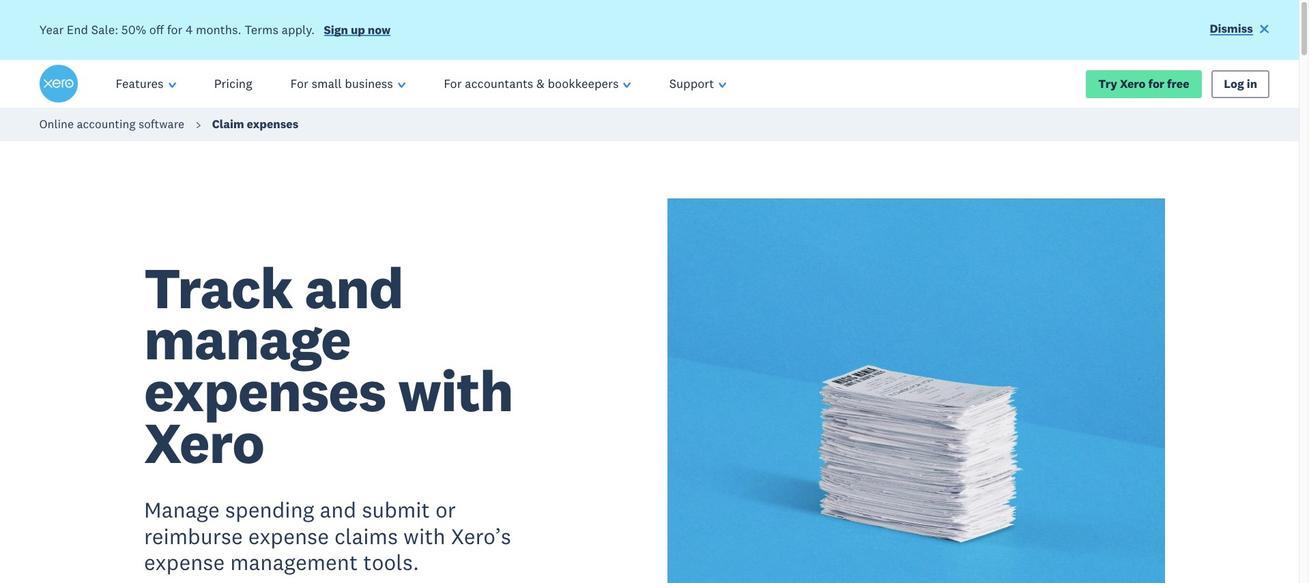 Task type: vqa. For each thing, say whether or not it's contained in the screenshot.
TAX in With Auto Sales Tax, Powered By Avalara, Sales Tax Is Automatically Calculated On Invoices, And Detailed Reports Help Prepare Returns. Save Time Now And Help Avoid A Compliance Headache Later.
no



Task type: describe. For each thing, give the bounding box(es) containing it.
manage
[[144, 303, 351, 375]]

tools.
[[363, 549, 419, 576]]

xero inside try xero for free link
[[1120, 76, 1146, 91]]

sign
[[324, 22, 348, 37]]

management
[[230, 549, 358, 576]]

claims
[[334, 523, 398, 550]]

log in link
[[1211, 70, 1270, 98]]

submit
[[362, 496, 430, 524]]

for small business
[[290, 76, 393, 92]]

&
[[536, 76, 545, 92]]

try xero for free link
[[1086, 70, 1202, 98]]

accountants
[[465, 76, 533, 92]]

support
[[669, 76, 714, 92]]

months.
[[196, 22, 241, 37]]

xero's
[[451, 523, 511, 550]]

now
[[368, 22, 391, 37]]

claim expenses link
[[212, 117, 299, 132]]

4
[[186, 22, 193, 37]]

pricing
[[214, 76, 252, 92]]

sale:
[[91, 22, 118, 37]]

track
[[144, 252, 293, 323]]

support button
[[650, 60, 746, 108]]

and inside "track and manage expenses with xero"
[[305, 252, 403, 323]]

0 horizontal spatial for
[[167, 22, 183, 37]]

dismiss
[[1210, 21, 1253, 36]]

year
[[39, 22, 64, 37]]

with inside manage spending and submit or reimburse expense claims with xero's expense management tools.
[[403, 523, 445, 550]]

bookkeepers
[[548, 76, 619, 92]]

sign up now link
[[324, 22, 391, 41]]

50%
[[121, 22, 146, 37]]

claim expenses
[[212, 117, 299, 132]]

expenses inside breadcrumbs element
[[247, 117, 299, 132]]

online accounting software link
[[39, 117, 184, 132]]

try
[[1098, 76, 1117, 91]]

track and manage expenses with xero
[[144, 252, 513, 478]]

breadcrumbs element
[[0, 108, 1309, 141]]

try xero for free
[[1098, 76, 1189, 91]]

or
[[435, 496, 456, 524]]

up
[[351, 22, 365, 37]]

dismiss button
[[1210, 21, 1270, 39]]



Task type: locate. For each thing, give the bounding box(es) containing it.
0 vertical spatial and
[[305, 252, 403, 323]]

for for for small business
[[290, 76, 308, 92]]

free
[[1167, 76, 1189, 91]]

for left 4 on the top
[[167, 22, 183, 37]]

for inside try xero for free link
[[1148, 76, 1164, 91]]

manage
[[144, 496, 220, 524]]

xero homepage image
[[39, 65, 77, 103]]

reimburse
[[144, 523, 243, 550]]

spending
[[225, 496, 314, 524]]

xero
[[1120, 76, 1146, 91], [144, 406, 264, 478]]

0 horizontal spatial for
[[290, 76, 308, 92]]

log
[[1224, 76, 1244, 91]]

for accountants & bookkeepers button
[[425, 60, 650, 108]]

0 vertical spatial for
[[167, 22, 183, 37]]

1 horizontal spatial xero
[[1120, 76, 1146, 91]]

features
[[116, 76, 164, 92]]

for
[[167, 22, 183, 37], [1148, 76, 1164, 91]]

1 vertical spatial with
[[403, 523, 445, 550]]

apply.
[[282, 22, 315, 37]]

business
[[345, 76, 393, 92]]

1 horizontal spatial for
[[1148, 76, 1164, 91]]

for accountants & bookkeepers
[[444, 76, 619, 92]]

online accounting software
[[39, 117, 184, 132]]

for for for accountants & bookkeepers
[[444, 76, 462, 92]]

1 vertical spatial and
[[320, 496, 356, 524]]

0 horizontal spatial xero
[[144, 406, 264, 478]]

1 vertical spatial for
[[1148, 76, 1164, 91]]

1 vertical spatial expenses
[[144, 355, 386, 427]]

xero inside "track and manage expenses with xero"
[[144, 406, 264, 478]]

and
[[305, 252, 403, 323], [320, 496, 356, 524]]

for small business button
[[271, 60, 425, 108]]

end
[[67, 22, 88, 37]]

software
[[138, 117, 184, 132]]

0 horizontal spatial expense
[[144, 549, 225, 576]]

1 horizontal spatial for
[[444, 76, 462, 92]]

in
[[1247, 76, 1257, 91]]

off
[[149, 22, 164, 37]]

with inside "track and manage expenses with xero"
[[398, 355, 513, 427]]

expense
[[248, 523, 329, 550], [144, 549, 225, 576]]

0 vertical spatial with
[[398, 355, 513, 427]]

pricing link
[[195, 60, 271, 108]]

year end sale: 50% off for 4 months. terms apply.
[[39, 22, 315, 37]]

small
[[312, 76, 342, 92]]

a large stack of receipts for expense claims in a neat pile. image
[[668, 199, 1165, 584]]

for
[[290, 76, 308, 92], [444, 76, 462, 92]]

claim
[[212, 117, 244, 132]]

online
[[39, 117, 74, 132]]

0 vertical spatial xero
[[1120, 76, 1146, 91]]

manage spending and submit or reimburse expense claims with xero's expense management tools.
[[144, 496, 511, 576]]

terms
[[244, 22, 278, 37]]

for left small
[[290, 76, 308, 92]]

1 for from the left
[[290, 76, 308, 92]]

log in
[[1224, 76, 1257, 91]]

1 vertical spatial xero
[[144, 406, 264, 478]]

accounting
[[77, 117, 136, 132]]

for left the free
[[1148, 76, 1164, 91]]

2 for from the left
[[444, 76, 462, 92]]

with
[[398, 355, 513, 427], [403, 523, 445, 550]]

features button
[[97, 60, 195, 108]]

sign up now
[[324, 22, 391, 37]]

and inside manage spending and submit or reimburse expense claims with xero's expense management tools.
[[320, 496, 356, 524]]

expenses inside "track and manage expenses with xero"
[[144, 355, 386, 427]]

1 horizontal spatial expense
[[248, 523, 329, 550]]

for left the accountants
[[444, 76, 462, 92]]

expenses
[[247, 117, 299, 132], [144, 355, 386, 427]]

0 vertical spatial expenses
[[247, 117, 299, 132]]



